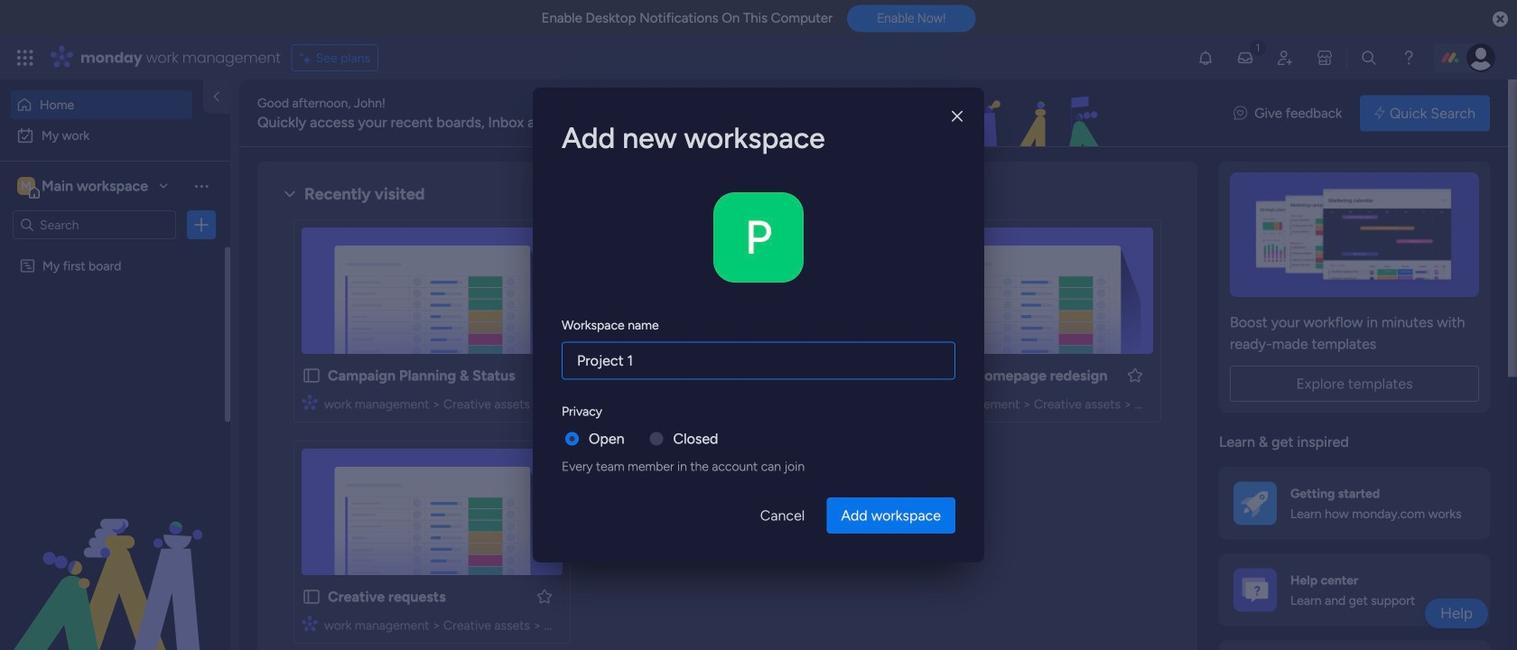 Task type: vqa. For each thing, say whether or not it's contained in the screenshot.
rightmost lottie animation element
yes



Task type: describe. For each thing, give the bounding box(es) containing it.
john smith image
[[1467, 43, 1496, 72]]

2 vertical spatial option
[[0, 250, 230, 253]]

Search in workspace field
[[38, 215, 151, 235]]

Choose a name for your workspace field
[[562, 342, 956, 380]]

1 vertical spatial option
[[11, 121, 219, 150]]

getting started element
[[1219, 467, 1490, 540]]

3 heading from the top
[[562, 402, 603, 421]]

select product image
[[16, 49, 34, 67]]

1 component image from the left
[[302, 394, 318, 411]]

1 horizontal spatial lottie animation image
[[708, 79, 1216, 148]]

1 heading from the top
[[562, 117, 956, 160]]

public board image
[[597, 366, 617, 386]]

v2 user feedback image
[[1234, 103, 1248, 124]]

close recently visited image
[[279, 183, 301, 205]]

see plans image
[[300, 48, 316, 68]]

0 vertical spatial option
[[11, 90, 192, 119]]

search everything image
[[1360, 49, 1378, 67]]

help image
[[1400, 49, 1418, 67]]

monday marketplace image
[[1316, 49, 1334, 67]]

1 image
[[1250, 37, 1266, 57]]

invite members image
[[1276, 49, 1294, 67]]



Task type: locate. For each thing, give the bounding box(es) containing it.
1 vertical spatial lottie animation element
[[0, 468, 230, 650]]

add to favorites image
[[831, 366, 849, 384]]

2 component image from the left
[[597, 394, 613, 411]]

update feed image
[[1237, 49, 1255, 67]]

add to favorites image for first component image
[[536, 366, 554, 384]]

0 horizontal spatial component image
[[302, 394, 318, 411]]

workspace image
[[714, 192, 804, 283]]

0 horizontal spatial lottie animation element
[[0, 468, 230, 650]]

1 horizontal spatial lottie animation element
[[708, 79, 1216, 148]]

templates image image
[[1236, 173, 1474, 297]]

1 vertical spatial heading
[[562, 316, 659, 335]]

v2 bolt switch image
[[1375, 103, 1385, 123]]

0 vertical spatial lottie animation element
[[708, 79, 1216, 148]]

workspace image
[[17, 176, 35, 196]]

lottie animation image
[[708, 79, 1216, 148], [0, 468, 230, 650]]

1 horizontal spatial component image
[[597, 394, 613, 411]]

2 heading from the top
[[562, 316, 659, 335]]

list box
[[0, 247, 230, 525]]

add to favorites image
[[536, 366, 554, 384], [1126, 366, 1144, 384], [536, 588, 554, 606]]

lottie animation element
[[708, 79, 1216, 148], [0, 468, 230, 650]]

notifications image
[[1197, 49, 1215, 67]]

help center element
[[1219, 554, 1490, 626]]

2 vertical spatial heading
[[562, 402, 603, 421]]

quick search results list box
[[279, 205, 1222, 650]]

close image
[[952, 110, 963, 123]]

1 vertical spatial lottie animation image
[[0, 468, 230, 650]]

dapulse close image
[[1493, 10, 1508, 29]]

0 vertical spatial heading
[[562, 117, 956, 160]]

0 horizontal spatial lottie animation image
[[0, 468, 230, 650]]

0 vertical spatial lottie animation image
[[708, 79, 1216, 148]]

workspace selection element
[[17, 175, 151, 199]]

component image
[[302, 394, 318, 411], [597, 394, 613, 411]]

component image
[[302, 616, 318, 632]]

add to favorites image for component icon
[[536, 588, 554, 606]]

option
[[11, 90, 192, 119], [11, 121, 219, 150], [0, 250, 230, 253]]

public board image
[[302, 366, 322, 386], [892, 366, 912, 386], [302, 587, 322, 607]]

heading
[[562, 117, 956, 160], [562, 316, 659, 335], [562, 402, 603, 421]]



